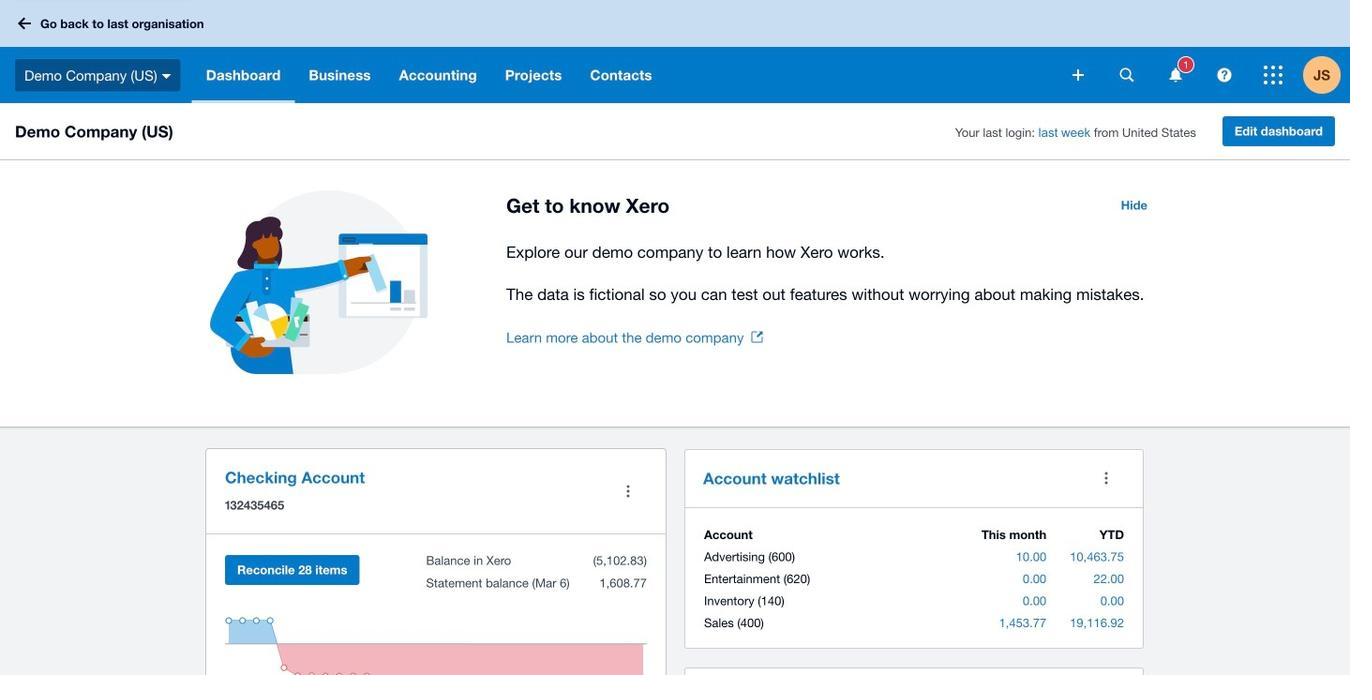 Task type: vqa. For each thing, say whether or not it's contained in the screenshot.
Options "Button" corresponding to EMAIL
no



Task type: locate. For each thing, give the bounding box(es) containing it.
intro banner body element
[[507, 239, 1159, 308]]

svg image
[[1218, 68, 1232, 82], [162, 74, 171, 79]]

1 horizontal spatial svg image
[[1218, 68, 1232, 82]]

svg image
[[18, 17, 31, 30], [1265, 66, 1283, 84], [1121, 68, 1135, 82], [1170, 68, 1182, 82], [1073, 69, 1084, 81]]

banner
[[0, 0, 1351, 103]]



Task type: describe. For each thing, give the bounding box(es) containing it.
0 horizontal spatial svg image
[[162, 74, 171, 79]]

manage menu toggle image
[[610, 473, 647, 510]]



